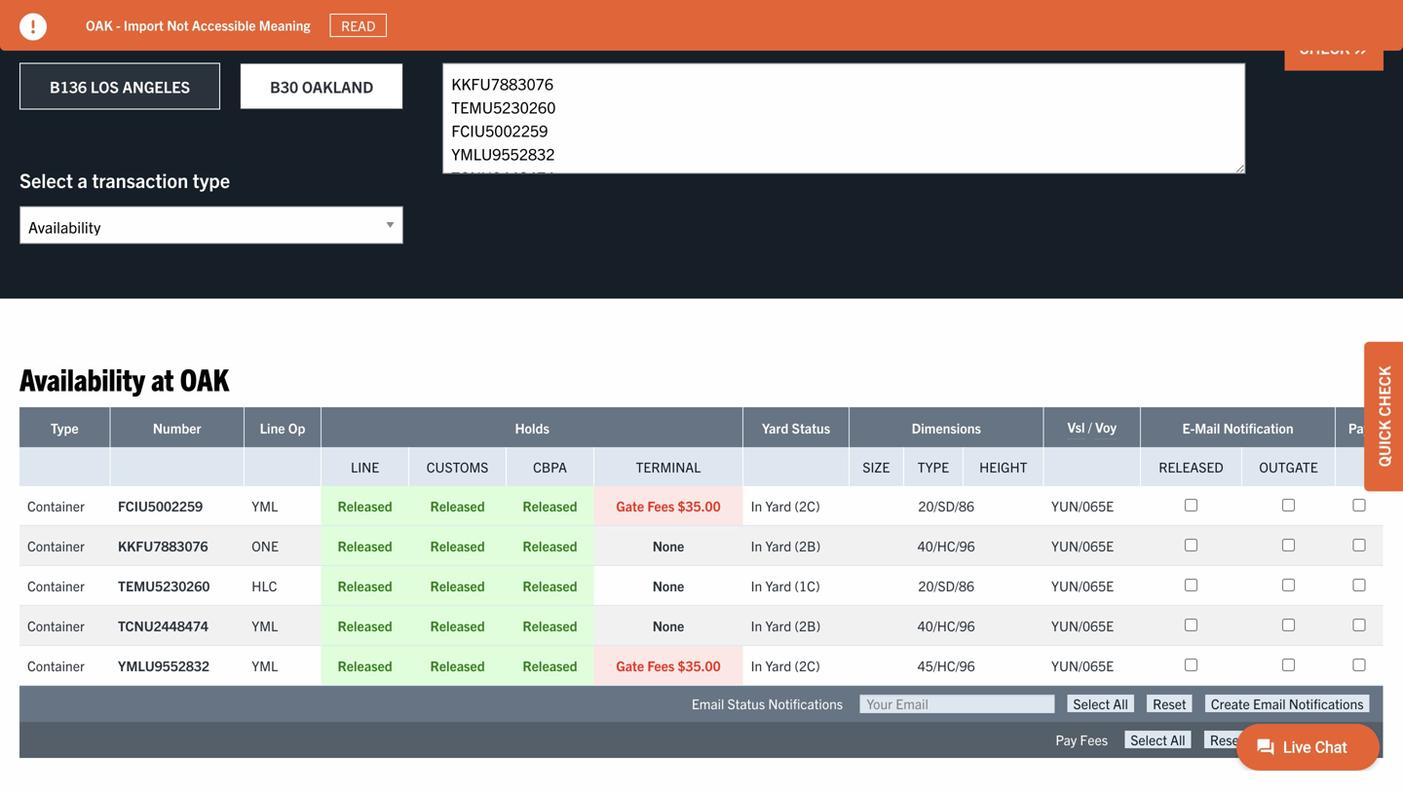 Task type: vqa. For each thing, say whether or not it's contained in the screenshot.


Task type: locate. For each thing, give the bounding box(es) containing it.
2 40/hc/96 from the top
[[918, 617, 975, 634]]

4 container from the top
[[27, 617, 85, 634]]

5 yun/065e from the top
[[1052, 657, 1114, 674]]

meaning
[[259, 16, 311, 34]]

1 40/hc/96 from the top
[[918, 537, 975, 554]]

in
[[751, 497, 762, 514], [751, 537, 762, 554], [751, 577, 762, 594], [751, 617, 762, 634], [751, 657, 762, 674]]

1 horizontal spatial status
[[792, 419, 830, 437]]

in yard (2c) up email status notifications
[[751, 657, 820, 674]]

yard for kkfu7883076
[[765, 537, 792, 554]]

0 vertical spatial (2c)
[[795, 497, 820, 514]]

Enter reference number(s) text field
[[443, 63, 1246, 174]]

40/hc/96
[[918, 537, 975, 554], [918, 617, 975, 634]]

(2b) for one
[[795, 537, 821, 554]]

1 yun/065e from the top
[[1052, 497, 1114, 514]]

select for select a transaction type
[[19, 168, 73, 192]]

$35.00 for 45/hc/96
[[678, 657, 721, 674]]

2 in from the top
[[751, 537, 762, 554]]

1 vertical spatial in yard (2c)
[[751, 657, 820, 674]]

vsl
[[1068, 418, 1085, 436]]

not
[[167, 16, 189, 34]]

2 vertical spatial fees
[[1080, 731, 1108, 748]]

voy
[[1095, 418, 1117, 436]]

a left -
[[77, 24, 88, 49]]

20/sd/86 down dimensions
[[918, 497, 975, 514]]

height
[[980, 458, 1028, 475]]

line for line
[[351, 458, 379, 475]]

Your Email email field
[[860, 695, 1055, 713]]

2 in yard (2c) from the top
[[751, 657, 820, 674]]

2 none from the top
[[653, 577, 684, 594]]

0 vertical spatial line
[[260, 419, 285, 437]]

2 select from the top
[[19, 168, 73, 192]]

status
[[792, 419, 830, 437], [728, 695, 765, 712]]

check
[[1299, 38, 1354, 57], [1374, 366, 1394, 417]]

1 vertical spatial type
[[918, 458, 949, 475]]

2 vertical spatial none
[[653, 617, 684, 634]]

in for ymlu9552832
[[751, 657, 762, 674]]

0 vertical spatial a
[[77, 24, 88, 49]]

number
[[153, 419, 201, 437]]

quick check link
[[1364, 342, 1403, 492]]

1 20/sd/86 from the top
[[918, 497, 975, 514]]

vsl / voy
[[1068, 418, 1117, 436]]

line
[[260, 419, 285, 437], [351, 458, 379, 475]]

container for tcnu2448474
[[27, 617, 85, 634]]

2 in yard (2b) from the top
[[751, 617, 821, 634]]

2 yun/065e from the top
[[1052, 537, 1114, 554]]

1 in yard (2b) from the top
[[751, 537, 821, 554]]

2 (2b) from the top
[[795, 617, 821, 634]]

in yard (2b) down in yard (1c)
[[751, 617, 821, 634]]

ymlu9552832
[[118, 657, 210, 674]]

check button
[[1285, 25, 1384, 71]]

0 vertical spatial (2b)
[[795, 537, 821, 554]]

outgate
[[1259, 458, 1318, 475]]

terminal
[[92, 24, 163, 49]]

in yard (2c) for 20/sd/86
[[751, 497, 820, 514]]

$35.00 up email
[[678, 657, 721, 674]]

yard for temu5230260
[[765, 577, 792, 594]]

b30
[[270, 77, 298, 96]]

released
[[1159, 458, 1224, 475], [338, 497, 392, 514], [430, 497, 485, 514], [523, 497, 578, 514], [338, 537, 392, 554], [430, 537, 485, 554], [523, 537, 578, 554], [338, 577, 392, 594], [430, 577, 485, 594], [523, 577, 578, 594], [338, 617, 392, 634], [430, 617, 485, 634], [523, 617, 578, 634], [338, 657, 392, 674], [430, 657, 485, 674], [523, 657, 578, 674]]

5 in from the top
[[751, 657, 762, 674]]

dimensions
[[912, 419, 981, 437]]

(2c)
[[795, 497, 820, 514], [795, 657, 820, 674]]

gate fees $35.00 up email
[[616, 657, 721, 674]]

1 vertical spatial pay
[[1056, 731, 1077, 748]]

$35.00 for 20/sd/86
[[678, 497, 721, 514]]

(1c)
[[795, 577, 820, 594]]

1 a from the top
[[77, 24, 88, 49]]

pay for pay fees
[[1056, 731, 1077, 748]]

line op
[[260, 419, 305, 437]]

container
[[27, 497, 85, 514], [27, 537, 85, 554], [27, 577, 85, 594], [27, 617, 85, 634], [27, 657, 85, 674]]

line left the "op"
[[260, 419, 285, 437]]

mail
[[1195, 419, 1221, 437]]

3 in from the top
[[751, 577, 762, 594]]

3 none from the top
[[653, 617, 684, 634]]

one
[[252, 537, 279, 554]]

0 horizontal spatial check
[[1299, 38, 1354, 57]]

1 horizontal spatial oak
[[180, 359, 229, 397]]

yml for tcnu2448474
[[252, 617, 278, 634]]

(2c) up notifications
[[795, 657, 820, 674]]

0 vertical spatial oak
[[86, 16, 113, 34]]

pay fees
[[1056, 731, 1108, 748]]

yard for fciu5002259
[[765, 497, 792, 514]]

1 $35.00 from the top
[[678, 497, 721, 514]]

0 vertical spatial pay
[[1349, 419, 1370, 437]]

oak
[[86, 16, 113, 34], [180, 359, 229, 397]]

1 vertical spatial oak
[[180, 359, 229, 397]]

none for hlc
[[653, 577, 684, 594]]

tcnu2448474
[[118, 617, 209, 634]]

1 vertical spatial gate fees $35.00
[[616, 657, 721, 674]]

pay
[[1349, 419, 1370, 437], [1056, 731, 1077, 748]]

1 vertical spatial gate
[[616, 657, 644, 674]]

1 vertical spatial select
[[19, 168, 73, 192]]

2 $35.00 from the top
[[678, 657, 721, 674]]

in for kkfu7883076
[[751, 537, 762, 554]]

None checkbox
[[1185, 499, 1198, 512], [1283, 499, 1295, 512], [1353, 499, 1366, 512], [1185, 539, 1198, 552], [1185, 579, 1198, 591], [1283, 579, 1295, 591], [1185, 619, 1198, 631], [1283, 619, 1295, 631], [1185, 659, 1198, 671], [1283, 659, 1295, 671], [1185, 499, 1198, 512], [1283, 499, 1295, 512], [1353, 499, 1366, 512], [1185, 539, 1198, 552], [1185, 579, 1198, 591], [1283, 579, 1295, 591], [1185, 619, 1198, 631], [1283, 619, 1295, 631], [1185, 659, 1198, 671], [1283, 659, 1295, 671]]

select
[[19, 24, 73, 49], [19, 168, 73, 192]]

2 a from the top
[[77, 168, 88, 192]]

gate for 20/sd/86
[[616, 497, 644, 514]]

in yard (2b)
[[751, 537, 821, 554], [751, 617, 821, 634]]

line left customs
[[351, 458, 379, 475]]

select up b136
[[19, 24, 73, 49]]

yun/065e
[[1052, 497, 1114, 514], [1052, 537, 1114, 554], [1052, 577, 1114, 594], [1052, 617, 1114, 634], [1052, 657, 1114, 674]]

1 horizontal spatial pay
[[1349, 419, 1370, 437]]

type down availability at the left of the page
[[51, 419, 79, 437]]

20/sd/86 for in yard (2c)
[[918, 497, 975, 514]]

in yard (2c)
[[751, 497, 820, 514], [751, 657, 820, 674]]

yun/065e for tcnu2448474
[[1052, 617, 1114, 634]]

0 horizontal spatial line
[[260, 419, 285, 437]]

0 vertical spatial yml
[[252, 497, 278, 514]]

1 vertical spatial (2c)
[[795, 657, 820, 674]]

0 horizontal spatial oak
[[86, 16, 113, 34]]

enter reference number(s)
[[443, 24, 667, 49]]

size
[[863, 458, 890, 475]]

in yard (2b) up in yard (1c)
[[751, 537, 821, 554]]

0 vertical spatial check
[[1299, 38, 1354, 57]]

None checkbox
[[1283, 539, 1295, 552], [1353, 539, 1366, 552], [1353, 579, 1366, 591], [1353, 619, 1366, 631], [1353, 659, 1366, 671], [1283, 539, 1295, 552], [1353, 539, 1366, 552], [1353, 579, 1366, 591], [1353, 619, 1366, 631], [1353, 659, 1366, 671]]

at
[[151, 359, 174, 397]]

notification
[[1224, 419, 1294, 437]]

1 in from the top
[[751, 497, 762, 514]]

oak - import not accessible meaning
[[86, 16, 311, 34]]

2 vertical spatial yml
[[252, 657, 278, 674]]

(2b) up (1c)
[[795, 537, 821, 554]]

5 container from the top
[[27, 657, 85, 674]]

gate fees $35.00
[[616, 497, 721, 514], [616, 657, 721, 674]]

1 yml from the top
[[252, 497, 278, 514]]

1 horizontal spatial solid image
[[1354, 40, 1369, 56]]

0 horizontal spatial solid image
[[19, 13, 47, 40]]

yard for tcnu2448474
[[765, 617, 792, 634]]

2 gate fees $35.00 from the top
[[616, 657, 721, 674]]

type down dimensions
[[918, 458, 949, 475]]

1 container from the top
[[27, 497, 85, 514]]

gate
[[616, 497, 644, 514], [616, 657, 644, 674]]

0 vertical spatial fees
[[647, 497, 675, 514]]

notifications
[[768, 695, 843, 712]]

gate fees $35.00 for 45/hc/96
[[616, 657, 721, 674]]

0 vertical spatial type
[[51, 419, 79, 437]]

fciu5002259
[[118, 497, 203, 514]]

0 vertical spatial gate fees $35.00
[[616, 497, 721, 514]]

fees
[[647, 497, 675, 514], [647, 657, 675, 674], [1080, 731, 1108, 748]]

email
[[692, 695, 724, 712]]

0 vertical spatial $35.00
[[678, 497, 721, 514]]

(2c) down "yard status"
[[795, 497, 820, 514]]

gate fees $35.00 down terminal
[[616, 497, 721, 514]]

(2b)
[[795, 537, 821, 554], [795, 617, 821, 634]]

1 vertical spatial line
[[351, 458, 379, 475]]

0 horizontal spatial type
[[51, 419, 79, 437]]

a
[[77, 24, 88, 49], [77, 168, 88, 192]]

1 vertical spatial status
[[728, 695, 765, 712]]

1 vertical spatial in yard (2b)
[[751, 617, 821, 634]]

-
[[116, 16, 121, 34]]

check inside button
[[1299, 38, 1354, 57]]

1 horizontal spatial type
[[918, 458, 949, 475]]

pay for pay
[[1349, 419, 1370, 437]]

0 vertical spatial select
[[19, 24, 73, 49]]

1 gate from the top
[[616, 497, 644, 514]]

number(s)
[[579, 24, 667, 49]]

$35.00
[[678, 497, 721, 514], [678, 657, 721, 674]]

yml for fciu5002259
[[252, 497, 278, 514]]

1 (2b) from the top
[[795, 537, 821, 554]]

1 gate fees $35.00 from the top
[[616, 497, 721, 514]]

type
[[51, 419, 79, 437], [918, 458, 949, 475]]

3 yun/065e from the top
[[1052, 577, 1114, 594]]

4 in from the top
[[751, 617, 762, 634]]

1 vertical spatial yml
[[252, 617, 278, 634]]

container for temu5230260
[[27, 577, 85, 594]]

(2b) down (1c)
[[795, 617, 821, 634]]

a for terminal
[[77, 24, 88, 49]]

2 yml from the top
[[252, 617, 278, 634]]

1 vertical spatial fees
[[647, 657, 675, 674]]

transaction
[[92, 168, 188, 192]]

1 (2c) from the top
[[795, 497, 820, 514]]

solid image
[[19, 13, 47, 40], [1354, 40, 1369, 56]]

4 yun/065e from the top
[[1052, 617, 1114, 634]]

b136
[[50, 77, 87, 96]]

b30 oakland
[[270, 77, 373, 96]]

e-
[[1183, 419, 1195, 437]]

oak right at
[[180, 359, 229, 397]]

0 vertical spatial in yard (2c)
[[751, 497, 820, 514]]

/
[[1088, 418, 1092, 436]]

0 vertical spatial gate
[[616, 497, 644, 514]]

oak left -
[[86, 16, 113, 34]]

20/sd/86 up 45/hc/96
[[918, 577, 975, 594]]

1 vertical spatial 20/sd/86
[[918, 577, 975, 594]]

none
[[653, 537, 684, 554], [653, 577, 684, 594], [653, 617, 684, 634]]

3 yml from the top
[[252, 657, 278, 674]]

1 none from the top
[[653, 537, 684, 554]]

2 20/sd/86 from the top
[[918, 577, 975, 594]]

$35.00 down terminal
[[678, 497, 721, 514]]

yard
[[762, 419, 789, 437], [765, 497, 792, 514], [765, 537, 792, 554], [765, 577, 792, 594], [765, 617, 792, 634], [765, 657, 792, 674]]

0 vertical spatial 40/hc/96
[[918, 537, 975, 554]]

1 vertical spatial 40/hc/96
[[918, 617, 975, 634]]

1 horizontal spatial line
[[351, 458, 379, 475]]

1 vertical spatial check
[[1374, 366, 1394, 417]]

yml
[[252, 497, 278, 514], [252, 617, 278, 634], [252, 657, 278, 674]]

1 vertical spatial a
[[77, 168, 88, 192]]

40/hc/96 for yml
[[918, 617, 975, 634]]

2 (2c) from the top
[[795, 657, 820, 674]]

1 vertical spatial (2b)
[[795, 617, 821, 634]]

3 container from the top
[[27, 577, 85, 594]]

1 vertical spatial none
[[653, 577, 684, 594]]

2 gate from the top
[[616, 657, 644, 674]]

status for yard
[[792, 419, 830, 437]]

0 horizontal spatial pay
[[1056, 731, 1077, 748]]

a left transaction
[[77, 168, 88, 192]]

0 vertical spatial status
[[792, 419, 830, 437]]

None button
[[1068, 695, 1134, 712], [1147, 695, 1193, 712], [1205, 695, 1370, 712], [1125, 731, 1192, 749], [1204, 731, 1250, 749], [1068, 695, 1134, 712], [1147, 695, 1193, 712], [1205, 695, 1370, 712], [1125, 731, 1192, 749], [1204, 731, 1250, 749]]

0 vertical spatial in yard (2b)
[[751, 537, 821, 554]]

1 select from the top
[[19, 24, 73, 49]]

1 vertical spatial $35.00
[[678, 657, 721, 674]]

20/sd/86
[[918, 497, 975, 514], [918, 577, 975, 594]]

0 vertical spatial none
[[653, 537, 684, 554]]

0 horizontal spatial status
[[728, 695, 765, 712]]

2 container from the top
[[27, 537, 85, 554]]

1 in yard (2c) from the top
[[751, 497, 820, 514]]

yard for ymlu9552832
[[765, 657, 792, 674]]

in yard (2c) down "yard status"
[[751, 497, 820, 514]]

select left transaction
[[19, 168, 73, 192]]

in yard (1c)
[[751, 577, 820, 594]]

0 vertical spatial 20/sd/86
[[918, 497, 975, 514]]



Task type: describe. For each thing, give the bounding box(es) containing it.
customs
[[427, 458, 489, 475]]

container for ymlu9552832
[[27, 657, 85, 674]]

(2b) for yml
[[795, 617, 821, 634]]

yml for ymlu9552832
[[252, 657, 278, 674]]

yun/065e for kkfu7883076
[[1052, 537, 1114, 554]]

read link
[[330, 13, 387, 37]]

availability at oak
[[19, 359, 229, 397]]

1 horizontal spatial check
[[1374, 366, 1394, 417]]

line for line op
[[260, 419, 285, 437]]

accessible
[[192, 16, 256, 34]]

container for kkfu7883076
[[27, 537, 85, 554]]

yun/065e for fciu5002259
[[1052, 497, 1114, 514]]

45/hc/96
[[918, 657, 975, 674]]

fees for 45/hc/96
[[647, 657, 675, 674]]

temu5230260
[[118, 577, 210, 594]]

select a transaction type
[[19, 168, 230, 192]]

20/sd/86 for in yard (1c)
[[918, 577, 975, 594]]

gate for 45/hc/96
[[616, 657, 644, 674]]

oakland
[[302, 77, 373, 96]]

yard status
[[762, 419, 830, 437]]

yun/065e for temu5230260
[[1052, 577, 1114, 594]]

type
[[193, 168, 230, 192]]

make
[[1269, 731, 1302, 748]]

container for fciu5002259
[[27, 497, 85, 514]]

none for yml
[[653, 617, 684, 634]]

b136 los angeles
[[50, 77, 190, 96]]

kkfu7883076
[[118, 537, 208, 554]]

gate fees $35.00 for 20/sd/86
[[616, 497, 721, 514]]

in yard (2b) for one
[[751, 537, 821, 554]]

angeles
[[122, 77, 190, 96]]

payments
[[1305, 731, 1363, 748]]

fees for 20/sd/86
[[647, 497, 675, 514]]

terminal
[[636, 458, 701, 475]]

select for select a terminal
[[19, 24, 73, 49]]

email status notifications
[[692, 695, 843, 712]]

none for one
[[653, 537, 684, 554]]

in for tcnu2448474
[[751, 617, 762, 634]]

availability
[[19, 359, 145, 397]]

in yard (2b) for yml
[[751, 617, 821, 634]]

holds
[[515, 419, 550, 437]]

select a terminal
[[19, 24, 163, 49]]

yun/065e for ymlu9552832
[[1052, 657, 1114, 674]]

e-mail notification
[[1183, 419, 1294, 437]]

in yard (2c) for 45/hc/96
[[751, 657, 820, 674]]

40/hc/96 for one
[[918, 537, 975, 554]]

reference
[[493, 24, 574, 49]]

solid image inside the "check" button
[[1354, 40, 1369, 56]]

in for temu5230260
[[751, 577, 762, 594]]

make payments link
[[1263, 731, 1370, 750]]

op
[[288, 419, 305, 437]]

read
[[341, 17, 376, 34]]

status for email
[[728, 695, 765, 712]]

(2c) for 20/sd/86
[[795, 497, 820, 514]]

(2c) for 45/hc/96
[[795, 657, 820, 674]]

los
[[91, 77, 119, 96]]

hlc
[[252, 577, 277, 594]]

import
[[124, 16, 164, 34]]

quick
[[1374, 420, 1394, 467]]

in for fciu5002259
[[751, 497, 762, 514]]

make payments
[[1269, 731, 1363, 748]]

cbpa
[[533, 458, 567, 475]]

enter
[[443, 24, 488, 49]]

quick check
[[1374, 366, 1394, 467]]

a for transaction
[[77, 168, 88, 192]]



